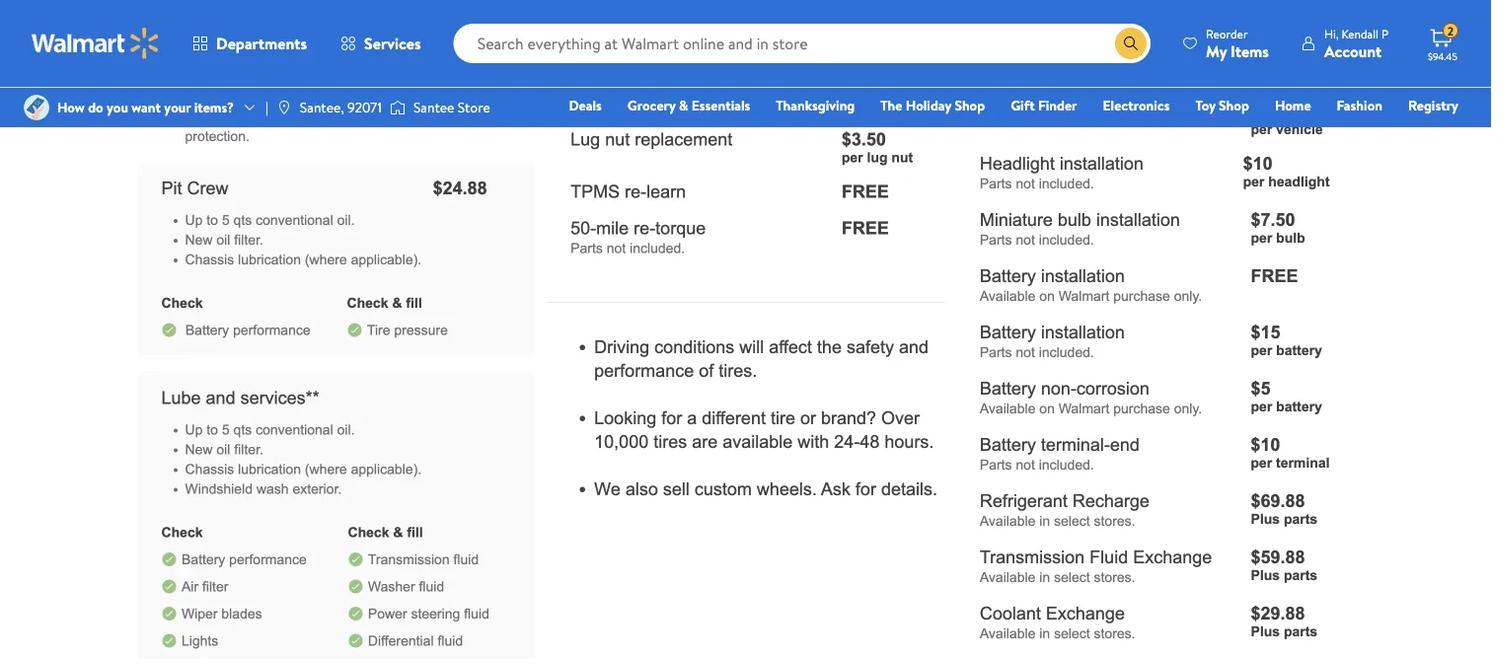 Task type: vqa. For each thing, say whether or not it's contained in the screenshot.
Single-
no



Task type: locate. For each thing, give the bounding box(es) containing it.
p
[[1382, 25, 1389, 42]]

your
[[164, 98, 191, 117]]

shop right holiday
[[955, 96, 985, 115]]

debit
[[1341, 123, 1375, 143]]

 image
[[390, 98, 406, 117]]

gift finder link
[[1002, 95, 1087, 116]]

|
[[266, 98, 268, 117]]

hi,
[[1325, 25, 1339, 42]]

fashion link
[[1328, 95, 1392, 116]]

0 horizontal spatial  image
[[24, 95, 49, 120]]

Walmart Site-Wide search field
[[454, 24, 1151, 63]]

the
[[881, 96, 903, 115]]

92071
[[348, 98, 382, 117]]

home
[[1275, 96, 1312, 115]]

registry one debit
[[1308, 96, 1459, 143]]

 image right |
[[276, 100, 292, 116]]

walmart+
[[1400, 123, 1459, 143]]

1 horizontal spatial shop
[[1219, 96, 1250, 115]]

0 horizontal spatial shop
[[955, 96, 985, 115]]

reorder my items
[[1206, 25, 1270, 62]]

 image for santee, 92071
[[276, 100, 292, 116]]

&
[[679, 96, 689, 115]]

electronics
[[1103, 96, 1170, 115]]

1 horizontal spatial  image
[[276, 100, 292, 116]]

shop
[[955, 96, 985, 115], [1219, 96, 1250, 115]]

toy
[[1196, 96, 1216, 115]]

search icon image
[[1124, 36, 1139, 51]]

one
[[1308, 123, 1337, 143]]

 image
[[24, 95, 49, 120], [276, 100, 292, 116]]

2
[[1448, 22, 1454, 39]]

the holiday shop
[[881, 96, 985, 115]]

thanksgiving link
[[767, 95, 864, 116]]

 image left the 'how'
[[24, 95, 49, 120]]

santee store
[[414, 98, 490, 117]]

registry
[[1409, 96, 1459, 115]]

grocery & essentials link
[[619, 95, 759, 116]]

shop right toy
[[1219, 96, 1250, 115]]

 image for how do you want your items?
[[24, 95, 49, 120]]

home link
[[1267, 95, 1321, 116]]

toy shop
[[1196, 96, 1250, 115]]

services
[[364, 33, 421, 54]]

reorder
[[1206, 25, 1248, 42]]



Task type: describe. For each thing, give the bounding box(es) containing it.
$94.45
[[1429, 49, 1458, 63]]

walmart image
[[32, 28, 160, 59]]

gift
[[1011, 96, 1035, 115]]

grocery & essentials
[[628, 96, 751, 115]]

the holiday shop link
[[872, 95, 994, 116]]

deals link
[[560, 95, 611, 116]]

thanksgiving
[[776, 96, 855, 115]]

you
[[107, 98, 128, 117]]

gift finder
[[1011, 96, 1078, 115]]

hi, kendall p account
[[1325, 25, 1389, 62]]

essentials
[[692, 96, 751, 115]]

santee
[[414, 98, 455, 117]]

account
[[1325, 40, 1382, 62]]

departments button
[[176, 20, 324, 67]]

one debit link
[[1299, 122, 1383, 144]]

services button
[[324, 20, 438, 67]]

walmart+ link
[[1391, 122, 1468, 144]]

items?
[[194, 98, 234, 117]]

departments
[[216, 33, 307, 54]]

finder
[[1039, 96, 1078, 115]]

santee, 92071
[[300, 98, 382, 117]]

kendall
[[1342, 25, 1379, 42]]

santee,
[[300, 98, 344, 117]]

how do you want your items?
[[57, 98, 234, 117]]

grocery
[[628, 96, 676, 115]]

fashion
[[1337, 96, 1383, 115]]

registry link
[[1400, 95, 1468, 116]]

deals
[[569, 96, 602, 115]]

items
[[1231, 40, 1270, 62]]

store
[[458, 98, 490, 117]]

do
[[88, 98, 103, 117]]

electronics link
[[1094, 95, 1179, 116]]

2 shop from the left
[[1219, 96, 1250, 115]]

want
[[132, 98, 161, 117]]

Search search field
[[454, 24, 1151, 63]]

1 shop from the left
[[955, 96, 985, 115]]

my
[[1206, 40, 1227, 62]]

how
[[57, 98, 85, 117]]

holiday
[[906, 96, 952, 115]]

toy shop link
[[1187, 95, 1259, 116]]



